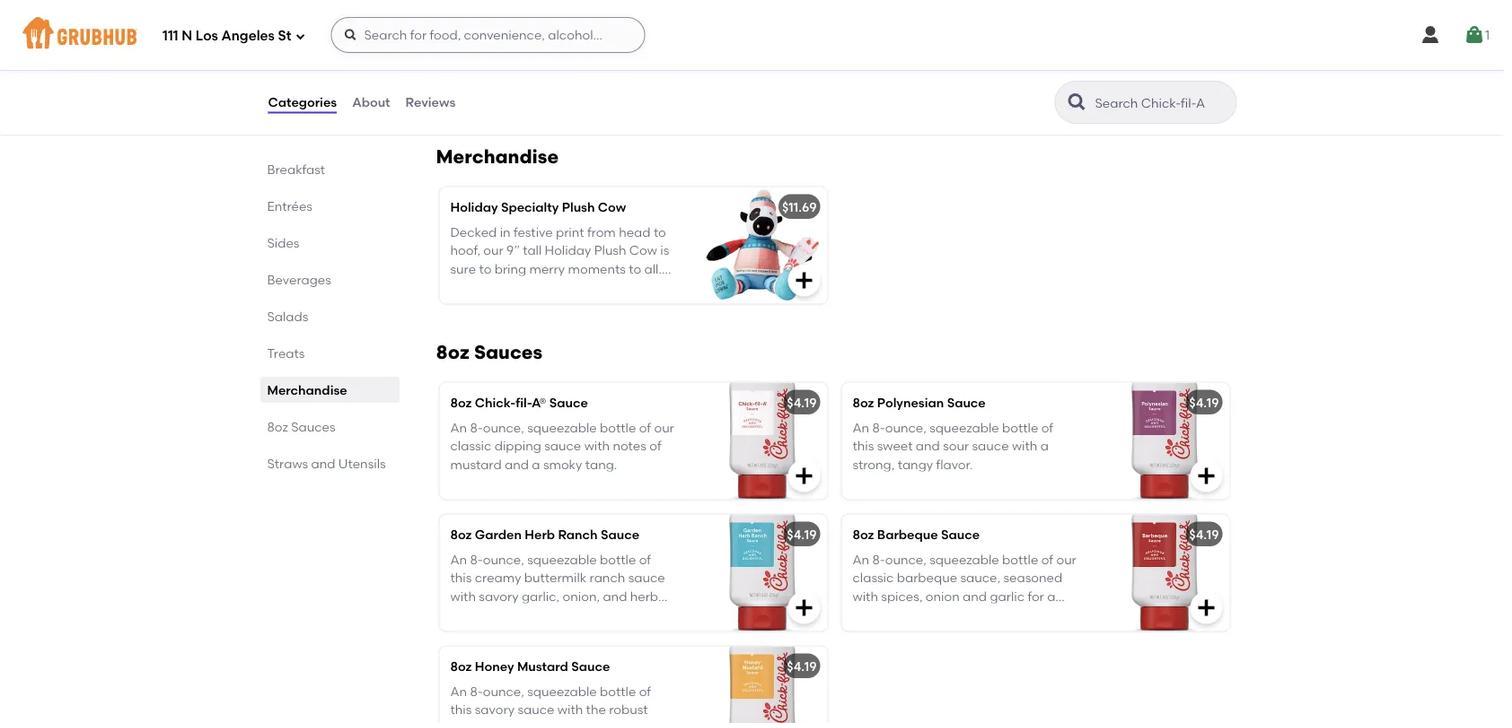 Task type: locate. For each thing, give the bounding box(es) containing it.
an down 8oz chick-fil-a® sauce
[[450, 421, 467, 436]]

sauce right a®
[[549, 395, 588, 410]]

1 horizontal spatial our
[[1057, 553, 1077, 568]]

ounce, down garden
[[483, 553, 524, 568]]

ounce, for barbeque
[[885, 553, 927, 568]]

for
[[1028, 589, 1044, 604]]

0 horizontal spatial 8oz sauces
[[267, 419, 336, 435]]

1 button
[[1464, 19, 1490, 51]]

squeezable for ranch
[[527, 553, 597, 568]]

$11.69
[[782, 199, 817, 215]]

sauce right "ranch"
[[601, 527, 640, 543]]

0 vertical spatial flavor.
[[936, 457, 973, 472]]

ounce, up dipping
[[483, 421, 524, 436]]

8oz left honey on the left bottom of the page
[[450, 659, 472, 675]]

merchandise up holiday
[[436, 145, 559, 168]]

squeezable inside an 8-ounce, squeezable bottle of this sweet and sour sauce with a strong, tangy flavor.
[[930, 421, 999, 436]]

savory inside 'an 8-ounce, squeezable bottle of this savory sauce with the robust flavor of mustard and spic'
[[475, 703, 515, 718]]

merchandise
[[436, 145, 559, 168], [267, 383, 347, 398]]

8- down 8oz chick-fil-a® sauce
[[470, 421, 483, 436]]

2 flavor. from the top
[[936, 607, 973, 623]]

and up icedream®
[[481, 66, 505, 81]]

smoky
[[543, 457, 582, 472]]

with inside the an 8-ounce, squeezable bottle of our classic barbeque sauce, seasoned with spices, onion and garlic for a rich and bold flavor.
[[853, 589, 878, 604]]

0 vertical spatial 8oz sauces
[[436, 341, 543, 364]]

0 vertical spatial a
[[1041, 439, 1049, 454]]

of for an 8-ounce, squeezable bottle of this sweet and sour sauce with a strong, tangy flavor.
[[1042, 421, 1054, 436]]

this for sweet
[[853, 439, 874, 454]]

sauce up the herb
[[628, 571, 665, 586]]

delicious
[[555, 66, 609, 81]]

sauce down 8oz honey mustard sauce
[[518, 703, 555, 718]]

an 8-ounce, squeezable bottle of this creamy buttermilk ranch sauce with savory garlic, onion, and herb flavors.
[[450, 553, 665, 623]]

8oz up straws
[[267, 419, 288, 435]]

8oz sauces inside tab
[[267, 419, 336, 435]]

sauces
[[474, 341, 543, 364], [291, 419, 336, 435]]

an inside an 8-ounce, squeezable bottle of our classic dipping sauce with notes of mustard and a smoky tang.
[[450, 421, 467, 436]]

our inside the an 8-ounce, squeezable bottle of our classic barbeque sauce, seasoned with spices, onion and garlic for a rich and bold flavor.
[[1057, 553, 1077, 568]]

8- down garden
[[470, 553, 483, 568]]

fil- up dipping
[[516, 395, 532, 410]]

1 vertical spatial fil-
[[516, 395, 532, 410]]

bottle for 8oz chick-fil-a® sauce
[[600, 421, 636, 436]]

merchandise down the treats at left top
[[267, 383, 347, 398]]

0 vertical spatial chick-
[[612, 66, 652, 81]]

2 vertical spatial a
[[1047, 589, 1056, 604]]

this up flavors. in the bottom left of the page
[[450, 571, 472, 586]]

svg image for an 8-ounce, squeezable bottle of our classic barbeque sauce, seasoned with spices, onion and garlic for a rich and bold flavor.
[[1196, 598, 1217, 619]]

classic inside the an 8-ounce, squeezable bottle of our classic barbeque sauce, seasoned with spices, onion and garlic for a rich and bold flavor.
[[853, 571, 894, 586]]

0 vertical spatial fil-
[[652, 66, 668, 81]]

with up tang. on the left
[[584, 439, 610, 454]]

a inside the an 8-ounce, squeezable bottle of our classic barbeque sauce, seasoned with spices, onion and garlic for a rich and bold flavor.
[[1047, 589, 1056, 604]]

8- up sweet
[[873, 421, 885, 436]]

with inside 'an 8-ounce, squeezable bottle of this savory sauce with the robust flavor of mustard and spic'
[[558, 703, 583, 718]]

8- down honey on the left bottom of the page
[[470, 685, 483, 700]]

bottle inside an 8-ounce, squeezable bottle of our classic dipping sauce with notes of mustard and a smoky tang.
[[600, 421, 636, 436]]

and inside tab
[[311, 456, 335, 472]]

main navigation navigation
[[0, 0, 1504, 70]]

this inside an 8-ounce, squeezable bottle of this creamy buttermilk ranch sauce with savory garlic, onion, and herb flavors.
[[450, 571, 472, 586]]

mustard
[[450, 457, 502, 472], [503, 721, 554, 724]]

8oz left a®
[[450, 395, 472, 410]]

1 horizontal spatial mustard
[[503, 721, 554, 724]]

an
[[450, 421, 467, 436], [853, 421, 870, 436], [450, 553, 467, 568], [853, 553, 870, 568], [450, 685, 467, 700]]

an for an 8-ounce, squeezable bottle of this creamy buttermilk ranch sauce with savory garlic, onion, and herb flavors.
[[450, 553, 467, 568]]

n
[[182, 28, 192, 44]]

ounce, for buttermilk
[[483, 553, 524, 568]]

flavor. down the sour
[[936, 457, 973, 472]]

milkshakes
[[526, 29, 591, 44]]

squeezable down a®
[[527, 421, 597, 436]]

svg image
[[344, 28, 358, 42], [295, 31, 306, 42], [794, 74, 815, 96], [794, 270, 815, 291], [794, 598, 815, 619]]

fil- down each
[[652, 66, 668, 81]]

sauce
[[549, 395, 588, 410], [947, 395, 986, 410], [601, 527, 640, 543], [941, 527, 980, 543], [571, 659, 610, 675]]

and down ranch
[[603, 589, 627, 604]]

flavor. inside the an 8-ounce, squeezable bottle of our classic barbeque sauce, seasoned with spices, onion and garlic for a rich and bold flavor.
[[936, 607, 973, 623]]

an for an 8-ounce, squeezable bottle of this sweet and sour sauce with a strong, tangy flavor.
[[853, 421, 870, 436]]

this inside an 8-ounce, squeezable bottle of this sweet and sour sauce with a strong, tangy flavor.
[[853, 439, 874, 454]]

ounce, inside an 8-ounce, squeezable bottle of this sweet and sour sauce with a strong, tangy flavor.
[[885, 421, 927, 436]]

classic
[[450, 439, 492, 454], [853, 571, 894, 586]]

8oz left polynesian
[[853, 395, 874, 410]]

with right the sour
[[1012, 439, 1038, 454]]

an for an 8-ounce, squeezable bottle of our classic dipping sauce with notes of mustard and a smoky tang.
[[450, 421, 467, 436]]

0 vertical spatial the
[[483, 47, 503, 63]]

svg image
[[1420, 24, 1442, 46], [1464, 24, 1486, 46], [794, 466, 815, 487], [1196, 466, 1217, 487], [1196, 598, 1217, 619]]

0 horizontal spatial fil-
[[516, 395, 532, 410]]

1 horizontal spatial the
[[586, 703, 606, 718]]

a®
[[532, 395, 546, 410]]

0 horizontal spatial chick-
[[475, 395, 516, 410]]

of inside an 8-ounce, squeezable bottle of this sweet and sour sauce with a strong, tangy flavor.
[[1042, 421, 1054, 436]]

squeezable inside an 8-ounce, squeezable bottle of our classic dipping sauce with notes of mustard and a smoky tang.
[[527, 421, 597, 436]]

barbeque
[[877, 527, 938, 543]]

8- down barbeque on the bottom of the page
[[873, 553, 885, 568]]

8oz left garden
[[450, 527, 472, 543]]

savory up flavor
[[475, 703, 515, 718]]

sauce
[[544, 439, 581, 454], [972, 439, 1009, 454], [628, 571, 665, 586], [518, 703, 555, 718]]

0 vertical spatial merchandise
[[436, 145, 559, 168]]

chick- down each
[[612, 66, 652, 81]]

squeezable for with
[[527, 685, 597, 700]]

an up rich
[[853, 553, 870, 568]]

a right the sour
[[1041, 439, 1049, 454]]

a right for
[[1047, 589, 1056, 604]]

ounce, inside the an 8-ounce, squeezable bottle of our classic barbeque sauce, seasoned with spices, onion and garlic for a rich and bold flavor.
[[885, 553, 927, 568]]

8oz for 8oz polynesian sauce
[[853, 395, 874, 410]]

ounce, inside 'an 8-ounce, squeezable bottle of this savory sauce with the robust flavor of mustard and spic'
[[483, 685, 524, 700]]

squeezable up sauce,
[[930, 553, 999, 568]]

ounce, up sweet
[[885, 421, 927, 436]]

mustard down dipping
[[450, 457, 502, 472]]

the inside our creamy milkshakes are hand- spun the old-fashioned way each time and feature delicious chick-fil- a icedream® dessert.
[[483, 47, 503, 63]]

1 flavor. from the top
[[936, 457, 973, 472]]

merchandise tab
[[267, 381, 393, 400]]

with inside an 8-ounce, squeezable bottle of this sweet and sour sauce with a strong, tangy flavor.
[[1012, 439, 1038, 454]]

plush
[[562, 199, 595, 215]]

2 vertical spatial this
[[450, 703, 472, 718]]

1 horizontal spatial classic
[[853, 571, 894, 586]]

sauce inside an 8-ounce, squeezable bottle of this sweet and sour sauce with a strong, tangy flavor.
[[972, 439, 1009, 454]]

sauce right the sour
[[972, 439, 1009, 454]]

1 vertical spatial chick-
[[475, 395, 516, 410]]

flavor.
[[936, 457, 973, 472], [936, 607, 973, 623]]

0 vertical spatial classic
[[450, 439, 492, 454]]

an inside an 8-ounce, squeezable bottle of this creamy buttermilk ranch sauce with savory garlic, onion, and herb flavors.
[[450, 553, 467, 568]]

8- for chick-
[[470, 421, 483, 436]]

squeezable up buttermilk
[[527, 553, 597, 568]]

squeezable down mustard
[[527, 685, 597, 700]]

8- inside the an 8-ounce, squeezable bottle of our classic barbeque sauce, seasoned with spices, onion and garlic for a rich and bold flavor.
[[873, 553, 885, 568]]

and up tangy
[[916, 439, 940, 454]]

sauce,
[[961, 571, 1001, 586]]

0 horizontal spatial the
[[483, 47, 503, 63]]

sauces inside tab
[[291, 419, 336, 435]]

0 vertical spatial mustard
[[450, 457, 502, 472]]

savory
[[479, 589, 519, 604], [475, 703, 515, 718]]

of inside an 8-ounce, squeezable bottle of this creamy buttermilk ranch sauce with savory garlic, onion, and herb flavors.
[[639, 553, 651, 568]]

are
[[594, 29, 614, 44]]

111 n los angeles st
[[163, 28, 291, 44]]

straws and utensils tab
[[267, 454, 393, 473]]

a
[[1041, 439, 1049, 454], [532, 457, 540, 472], [1047, 589, 1056, 604]]

an up strong,
[[853, 421, 870, 436]]

beverages tab
[[267, 270, 393, 289]]

this up flavor
[[450, 703, 472, 718]]

sauces up 'straws and utensils'
[[291, 419, 336, 435]]

rich
[[853, 607, 876, 623]]

an inside the an 8-ounce, squeezable bottle of our classic barbeque sauce, seasoned with spices, onion and garlic for a rich and bold flavor.
[[853, 553, 870, 568]]

and inside an 8-ounce, squeezable bottle of this sweet and sour sauce with a strong, tangy flavor.
[[916, 439, 940, 454]]

classic left dipping
[[450, 439, 492, 454]]

st
[[278, 28, 291, 44]]

sauces up 8oz chick-fil-a® sauce
[[474, 341, 543, 364]]

0 vertical spatial this
[[853, 439, 874, 454]]

0 horizontal spatial classic
[[450, 439, 492, 454]]

squeezable up the sour
[[930, 421, 999, 436]]

1 horizontal spatial sauces
[[474, 341, 543, 364]]

treats tab
[[267, 344, 393, 363]]

1 vertical spatial classic
[[853, 571, 894, 586]]

0 vertical spatial sauces
[[474, 341, 543, 364]]

this inside 'an 8-ounce, squeezable bottle of this savory sauce with the robust flavor of mustard and spic'
[[450, 703, 472, 718]]

treats
[[267, 346, 305, 361]]

this up strong,
[[853, 439, 874, 454]]

8oz sauces
[[436, 341, 543, 364], [267, 419, 336, 435]]

8oz for 8oz garden herb ranch sauce
[[450, 527, 472, 543]]

herb
[[630, 589, 658, 604]]

of for an 8-ounce, squeezable bottle of our classic dipping sauce with notes of mustard and a smoky tang.
[[639, 421, 651, 436]]

an for an 8-ounce, squeezable bottle of this savory sauce with the robust flavor of mustard and spic
[[450, 685, 467, 700]]

with for an 8-ounce, squeezable bottle of our classic barbeque sauce, seasoned with spices, onion and garlic for a rich and bold flavor.
[[853, 589, 878, 604]]

creamy inside our creamy milkshakes are hand- spun the old-fashioned way each time and feature delicious chick-fil- a icedream® dessert.
[[476, 29, 523, 44]]

an up flavors. in the bottom left of the page
[[450, 553, 467, 568]]

1 vertical spatial mustard
[[503, 721, 554, 724]]

and inside our creamy milkshakes are hand- spun the old-fashioned way each time and feature delicious chick-fil- a icedream® dessert.
[[481, 66, 505, 81]]

this
[[853, 439, 874, 454], [450, 571, 472, 586], [450, 703, 472, 718]]

squeezable for sauce,
[[930, 553, 999, 568]]

8oz polynesian sauce
[[853, 395, 986, 410]]

1 vertical spatial sauces
[[291, 419, 336, 435]]

1 vertical spatial 8oz sauces
[[267, 419, 336, 435]]

1 vertical spatial merchandise
[[267, 383, 347, 398]]

1 vertical spatial the
[[586, 703, 606, 718]]

8- inside an 8-ounce, squeezable bottle of our classic dipping sauce with notes of mustard and a smoky tang.
[[470, 421, 483, 436]]

8oz sauces tab
[[267, 418, 393, 437]]

squeezable inside 'an 8-ounce, squeezable bottle of this savory sauce with the robust flavor of mustard and spic'
[[527, 685, 597, 700]]

0 horizontal spatial our
[[654, 421, 674, 436]]

0 horizontal spatial sauces
[[291, 419, 336, 435]]

$4.19 for an 8-ounce, squeezable bottle of this savory sauce with the robust flavor of mustard and spic
[[787, 659, 817, 675]]

bottle inside an 8-ounce, squeezable bottle of this creamy buttermilk ranch sauce with savory garlic, onion, and herb flavors.
[[600, 553, 636, 568]]

0 horizontal spatial merchandise
[[267, 383, 347, 398]]

with up flavors. in the bottom left of the page
[[450, 589, 476, 604]]

sour
[[943, 439, 969, 454]]

with
[[584, 439, 610, 454], [1012, 439, 1038, 454], [450, 589, 476, 604], [853, 589, 878, 604], [558, 703, 583, 718]]

1 horizontal spatial 8oz sauces
[[436, 341, 543, 364]]

8oz sauces up 8oz chick-fil-a® sauce
[[436, 341, 543, 364]]

bottle for 8oz garden herb ranch sauce
[[600, 553, 636, 568]]

salads tab
[[267, 307, 393, 326]]

ounce, down honey on the left bottom of the page
[[483, 685, 524, 700]]

and down mustard
[[557, 721, 581, 724]]

ounce, inside an 8-ounce, squeezable bottle of this creamy buttermilk ranch sauce with savory garlic, onion, and herb flavors.
[[483, 553, 524, 568]]

bottle inside the an 8-ounce, squeezable bottle of our classic barbeque sauce, seasoned with spices, onion and garlic for a rich and bold flavor.
[[1002, 553, 1039, 568]]

sauce up sauce,
[[941, 527, 980, 543]]

fil- inside our creamy milkshakes are hand- spun the old-fashioned way each time and feature delicious chick-fil- a icedream® dessert.
[[652, 66, 668, 81]]

an up flavor
[[450, 685, 467, 700]]

sauce up smoky
[[544, 439, 581, 454]]

vanilla milkshake
[[450, 4, 557, 19]]

$4.19
[[787, 395, 817, 410], [1189, 395, 1219, 410], [787, 527, 817, 543], [1189, 527, 1219, 543], [787, 659, 817, 675]]

ounce, inside an 8-ounce, squeezable bottle of our classic dipping sauce with notes of mustard and a smoky tang.
[[483, 421, 524, 436]]

1 horizontal spatial fil-
[[652, 66, 668, 81]]

1 vertical spatial flavor.
[[936, 607, 973, 623]]

the left old-
[[483, 47, 503, 63]]

1 vertical spatial creamy
[[475, 571, 521, 586]]

merchandise inside tab
[[267, 383, 347, 398]]

creamy
[[476, 29, 523, 44], [475, 571, 521, 586]]

utensils
[[338, 456, 386, 472]]

and inside 'an 8-ounce, squeezable bottle of this savory sauce with the robust flavor of mustard and spic'
[[557, 721, 581, 724]]

8oz for 8oz chick-fil-a® sauce
[[450, 395, 472, 410]]

and right straws
[[311, 456, 335, 472]]

0 vertical spatial savory
[[479, 589, 519, 604]]

spun
[[450, 47, 480, 63]]

0 vertical spatial creamy
[[476, 29, 523, 44]]

old-
[[506, 47, 530, 63]]

with up rich
[[853, 589, 878, 604]]

an inside 'an 8-ounce, squeezable bottle of this savory sauce with the robust flavor of mustard and spic'
[[450, 685, 467, 700]]

0 vertical spatial our
[[654, 421, 674, 436]]

of inside the an 8-ounce, squeezable bottle of our classic barbeque sauce, seasoned with spices, onion and garlic for a rich and bold flavor.
[[1042, 553, 1054, 568]]

with down mustard
[[558, 703, 583, 718]]

this for creamy
[[450, 571, 472, 586]]

classic for dipping
[[450, 439, 492, 454]]

barbeque
[[897, 571, 958, 586]]

chick- inside our creamy milkshakes are hand- spun the old-fashioned way each time and feature delicious chick-fil- a icedream® dessert.
[[612, 66, 652, 81]]

bottle
[[600, 421, 636, 436], [1002, 421, 1039, 436], [600, 553, 636, 568], [1002, 553, 1039, 568], [600, 685, 636, 700]]

1 horizontal spatial merchandise
[[436, 145, 559, 168]]

our inside an 8-ounce, squeezable bottle of our classic dipping sauce with notes of mustard and a smoky tang.
[[654, 421, 674, 436]]

1 vertical spatial a
[[532, 457, 540, 472]]

8- inside 'an 8-ounce, squeezable bottle of this savory sauce with the robust flavor of mustard and spic'
[[470, 685, 483, 700]]

ounce, for sauce
[[483, 685, 524, 700]]

Search for food, convenience, alcohol... search field
[[331, 17, 645, 53]]

111
[[163, 28, 178, 44]]

and down dipping
[[505, 457, 529, 472]]

bottle inside 'an 8-ounce, squeezable bottle of this savory sauce with the robust flavor of mustard and spic'
[[600, 685, 636, 700]]

1 vertical spatial our
[[1057, 553, 1077, 568]]

8oz for 8oz barbeque sauce
[[853, 527, 874, 543]]

chick-
[[612, 66, 652, 81], [475, 395, 516, 410]]

creamy down garden
[[475, 571, 521, 586]]

cow
[[598, 199, 626, 215]]

squeezable
[[527, 421, 597, 436], [930, 421, 999, 436], [527, 553, 597, 568], [930, 553, 999, 568], [527, 685, 597, 700]]

8-
[[470, 421, 483, 436], [873, 421, 885, 436], [470, 553, 483, 568], [873, 553, 885, 568], [470, 685, 483, 700]]

classic up spices,
[[853, 571, 894, 586]]

ounce, down barbeque on the bottom of the page
[[885, 553, 927, 568]]

with inside an 8-ounce, squeezable bottle of our classic dipping sauce with notes of mustard and a smoky tang.
[[584, 439, 610, 454]]

8- for polynesian
[[873, 421, 885, 436]]

notes
[[613, 439, 647, 454]]

breakfast tab
[[267, 160, 393, 179]]

svg image for an 8-ounce, squeezable bottle of this sweet and sour sauce with a strong, tangy flavor.
[[1196, 466, 1217, 487]]

entrées tab
[[267, 197, 393, 216]]

1 vertical spatial this
[[450, 571, 472, 586]]

the left 'robust'
[[586, 703, 606, 718]]

with inside an 8-ounce, squeezable bottle of this creamy buttermilk ranch sauce with savory garlic, onion, and herb flavors.
[[450, 589, 476, 604]]

an 8-ounce, squeezable bottle of this sweet and sour sauce with a strong, tangy flavor.
[[853, 421, 1054, 472]]

1 vertical spatial savory
[[475, 703, 515, 718]]

way
[[594, 47, 618, 63]]

a down dipping
[[532, 457, 540, 472]]

and
[[481, 66, 505, 81], [916, 439, 940, 454], [311, 456, 335, 472], [505, 457, 529, 472], [603, 589, 627, 604], [963, 589, 987, 604], [879, 607, 903, 623], [557, 721, 581, 724]]

an inside an 8-ounce, squeezable bottle of this sweet and sour sauce with a strong, tangy flavor.
[[853, 421, 870, 436]]

squeezable inside the an 8-ounce, squeezable bottle of our classic barbeque sauce, seasoned with spices, onion and garlic for a rich and bold flavor.
[[930, 553, 999, 568]]

8- for honey
[[470, 685, 483, 700]]

8oz left barbeque on the bottom of the page
[[853, 527, 874, 543]]

reviews
[[406, 95, 456, 110]]

garlic
[[990, 589, 1025, 604]]

savory up flavors. in the bottom left of the page
[[479, 589, 519, 604]]

1 horizontal spatial chick-
[[612, 66, 652, 81]]

8oz honey mustard sauce image
[[693, 647, 828, 724]]

classic inside an 8-ounce, squeezable bottle of our classic dipping sauce with notes of mustard and a smoky tang.
[[450, 439, 492, 454]]

creamy down vanilla milkshake at the left top of page
[[476, 29, 523, 44]]

bottle inside an 8-ounce, squeezable bottle of this sweet and sour sauce with a strong, tangy flavor.
[[1002, 421, 1039, 436]]

mustard down 8oz honey mustard sauce
[[503, 721, 554, 724]]

$4.19 for an 8-ounce, squeezable bottle of this creamy buttermilk ranch sauce with savory garlic, onion, and herb flavors.
[[787, 527, 817, 543]]

chick- left a®
[[475, 395, 516, 410]]

squeezable inside an 8-ounce, squeezable bottle of this creamy buttermilk ranch sauce with savory garlic, onion, and herb flavors.
[[527, 553, 597, 568]]

flavor. down onion
[[936, 607, 973, 623]]

8oz sauces up straws
[[267, 419, 336, 435]]

and down sauce,
[[963, 589, 987, 604]]

and down spices,
[[879, 607, 903, 623]]

robust
[[609, 703, 648, 718]]

8- inside an 8-ounce, squeezable bottle of this sweet and sour sauce with a strong, tangy flavor.
[[873, 421, 885, 436]]

8- inside an 8-ounce, squeezable bottle of this creamy buttermilk ranch sauce with savory garlic, onion, and herb flavors.
[[470, 553, 483, 568]]

0 horizontal spatial mustard
[[450, 457, 502, 472]]



Task type: vqa. For each thing, say whether or not it's contained in the screenshot.
the rightmost 4.4
no



Task type: describe. For each thing, give the bounding box(es) containing it.
onion
[[926, 589, 960, 604]]

our creamy milkshakes are hand- spun the old-fashioned way each time and feature delicious chick-fil- a icedream® dessert.
[[450, 29, 668, 99]]

bottle for 8oz barbeque sauce
[[1002, 553, 1039, 568]]

of for an 8-ounce, squeezable bottle of our classic barbeque sauce, seasoned with spices, onion and garlic for a rich and bold flavor.
[[1042, 553, 1054, 568]]

ounce, for dipping
[[483, 421, 524, 436]]

this for savory
[[450, 703, 472, 718]]

herb
[[525, 527, 555, 543]]

flavor
[[450, 721, 485, 724]]

8oz honey mustard sauce
[[450, 659, 610, 675]]

buttermilk
[[524, 571, 587, 586]]

of for an 8-ounce, squeezable bottle of this creamy buttermilk ranch sauce with savory garlic, onion, and herb flavors.
[[639, 553, 651, 568]]

garden
[[475, 527, 522, 543]]

garlic,
[[522, 589, 560, 604]]

ranch
[[590, 571, 625, 586]]

entrées
[[267, 198, 313, 214]]

of for an 8-ounce, squeezable bottle of this savory sauce with the robust flavor of mustard and spic
[[639, 685, 651, 700]]

8oz garden herb ranch sauce
[[450, 527, 640, 543]]

mustard inside an 8-ounce, squeezable bottle of our classic dipping sauce with notes of mustard and a smoky tang.
[[450, 457, 502, 472]]

and inside an 8-ounce, squeezable bottle of our classic dipping sauce with notes of mustard and a smoky tang.
[[505, 457, 529, 472]]

our for an 8-ounce, squeezable bottle of our classic dipping sauce with notes of mustard and a smoky tang.
[[654, 421, 674, 436]]

with for an 8-ounce, squeezable bottle of this creamy buttermilk ranch sauce with savory garlic, onion, and herb flavors.
[[450, 589, 476, 604]]

fashioned
[[530, 47, 591, 63]]

a inside an 8-ounce, squeezable bottle of our classic dipping sauce with notes of mustard and a smoky tang.
[[532, 457, 540, 472]]

salads
[[267, 309, 308, 324]]

sauce inside 'an 8-ounce, squeezable bottle of this savory sauce with the robust flavor of mustard and spic'
[[518, 703, 555, 718]]

beverages
[[267, 272, 331, 287]]

specialty
[[501, 199, 559, 215]]

with for an 8-ounce, squeezable bottle of this sweet and sour sauce with a strong, tangy flavor.
[[1012, 439, 1038, 454]]

vanilla
[[450, 4, 493, 19]]

holiday specialty plush cow image
[[693, 187, 828, 304]]

8oz for 8oz honey mustard sauce
[[450, 659, 472, 675]]

8oz barbeque sauce
[[853, 527, 980, 543]]

vanilla milkshake image
[[693, 0, 828, 108]]

spices,
[[881, 589, 923, 604]]

bottle for 8oz honey mustard sauce
[[600, 685, 636, 700]]

an 8-ounce, squeezable bottle of our classic dipping sauce with notes of mustard and a smoky tang.
[[450, 421, 674, 472]]

categories
[[268, 95, 337, 110]]

icedream®
[[463, 84, 528, 99]]

sauce inside an 8-ounce, squeezable bottle of this creamy buttermilk ranch sauce with savory garlic, onion, and herb flavors.
[[628, 571, 665, 586]]

holiday
[[450, 199, 498, 215]]

and inside an 8-ounce, squeezable bottle of this creamy buttermilk ranch sauce with savory garlic, onion, and herb flavors.
[[603, 589, 627, 604]]

svg image for an 8-ounce, squeezable bottle of our classic dipping sauce with notes of mustard and a smoky tang.
[[794, 466, 815, 487]]

our
[[450, 29, 473, 44]]

breakfast
[[267, 162, 325, 177]]

strong,
[[853, 457, 895, 472]]

hand-
[[617, 29, 655, 44]]

a inside an 8-ounce, squeezable bottle of this sweet and sour sauce with a strong, tangy flavor.
[[1041, 439, 1049, 454]]

seasoned
[[1004, 571, 1063, 586]]

mustard
[[517, 659, 568, 675]]

sauce up the sour
[[947, 395, 986, 410]]

each
[[621, 47, 652, 63]]

tang.
[[585, 457, 617, 472]]

svg image for vanilla milkshake
[[794, 74, 815, 96]]

8oz chick-fil-a® sauce image
[[693, 383, 828, 500]]

svg image for holiday specialty plush cow
[[794, 270, 815, 291]]

tangy
[[898, 457, 933, 472]]

flavor. inside an 8-ounce, squeezable bottle of this sweet and sour sauce with a strong, tangy flavor.
[[936, 457, 973, 472]]

sauce right mustard
[[571, 659, 610, 675]]

polynesian
[[877, 395, 944, 410]]

about button
[[351, 70, 391, 135]]

ounce, for and
[[885, 421, 927, 436]]

our for an 8-ounce, squeezable bottle of our classic barbeque sauce, seasoned with spices, onion and garlic for a rich and bold flavor.
[[1057, 553, 1077, 568]]

feature
[[508, 66, 552, 81]]

8oz polynesian sauce image
[[1095, 383, 1230, 500]]

sides
[[267, 235, 300, 251]]

8oz garden herb ranch sauce image
[[693, 515, 828, 632]]

straws
[[267, 456, 308, 472]]

angeles
[[221, 28, 275, 44]]

honey
[[475, 659, 514, 675]]

8- for barbeque
[[873, 553, 885, 568]]

mustard inside 'an 8-ounce, squeezable bottle of this savory sauce with the robust flavor of mustard and spic'
[[503, 721, 554, 724]]

flavors.
[[450, 607, 494, 623]]

8oz chick-fil-a® sauce
[[450, 395, 588, 410]]

bottle for 8oz polynesian sauce
[[1002, 421, 1039, 436]]

classic for barbeque
[[853, 571, 894, 586]]

holiday specialty plush cow
[[450, 199, 626, 215]]

an for an 8-ounce, squeezable bottle of our classic barbeque sauce, seasoned with spices, onion and garlic for a rich and bold flavor.
[[853, 553, 870, 568]]

an 8-ounce, squeezable bottle of this savory sauce with the robust flavor of mustard and spic
[[450, 685, 651, 724]]

bold
[[906, 607, 933, 623]]

svg image for 8oz garden herb ranch sauce
[[794, 598, 815, 619]]

8oz up 8oz chick-fil-a® sauce
[[436, 341, 470, 364]]

1
[[1486, 27, 1490, 43]]

los
[[196, 28, 218, 44]]

milkshake
[[496, 4, 557, 19]]

onion,
[[563, 589, 600, 604]]

$4.19 for an 8-ounce, squeezable bottle of this sweet and sour sauce with a strong, tangy flavor.
[[1189, 395, 1219, 410]]

a
[[450, 84, 459, 99]]

sweet
[[877, 439, 913, 454]]

squeezable for sour
[[930, 421, 999, 436]]

8oz inside tab
[[267, 419, 288, 435]]

reviews button
[[405, 70, 457, 135]]

savory inside an 8-ounce, squeezable bottle of this creamy buttermilk ranch sauce with savory garlic, onion, and herb flavors.
[[479, 589, 519, 604]]

categories button
[[267, 70, 338, 135]]

an 8-ounce, squeezable bottle of our classic barbeque sauce, seasoned with spices, onion and garlic for a rich and bold flavor.
[[853, 553, 1077, 623]]

squeezable for sauce
[[527, 421, 597, 436]]

time
[[450, 66, 478, 81]]

Search Chick-fil-A search field
[[1094, 94, 1231, 111]]

search icon image
[[1067, 92, 1088, 113]]

$4.19 for an 8-ounce, squeezable bottle of our classic barbeque sauce, seasoned with spices, onion and garlic for a rich and bold flavor.
[[1189, 527, 1219, 543]]

creamy inside an 8-ounce, squeezable bottle of this creamy buttermilk ranch sauce with savory garlic, onion, and herb flavors.
[[475, 571, 521, 586]]

the inside 'an 8-ounce, squeezable bottle of this savory sauce with the robust flavor of mustard and spic'
[[586, 703, 606, 718]]

ranch
[[558, 527, 598, 543]]

about
[[352, 95, 390, 110]]

8oz barbeque sauce image
[[1095, 515, 1230, 632]]

8- for garden
[[470, 553, 483, 568]]

sides tab
[[267, 234, 393, 252]]

svg image inside '1' button
[[1464, 24, 1486, 46]]

dessert.
[[531, 84, 579, 99]]

sauce inside an 8-ounce, squeezable bottle of our classic dipping sauce with notes of mustard and a smoky tang.
[[544, 439, 581, 454]]

$4.19 for an 8-ounce, squeezable bottle of our classic dipping sauce with notes of mustard and a smoky tang.
[[787, 395, 817, 410]]

dipping
[[495, 439, 541, 454]]

straws and utensils
[[267, 456, 386, 472]]



